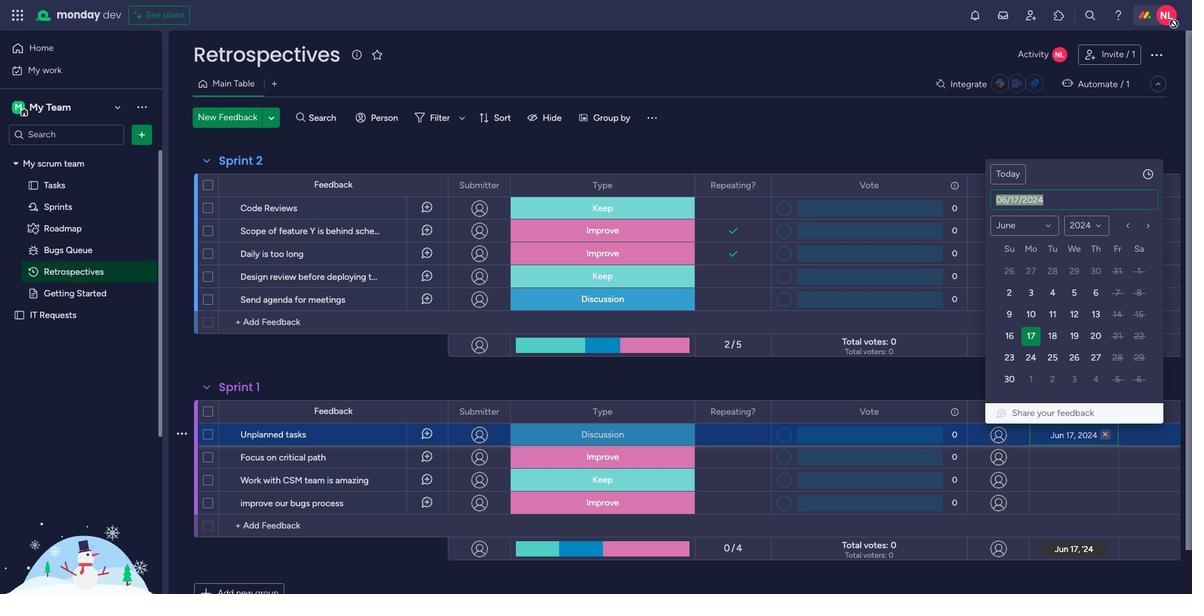 Task type: vqa. For each thing, say whether or not it's contained in the screenshot.
Invite button
no



Task type: describe. For each thing, give the bounding box(es) containing it.
Date field
[[991, 190, 1158, 209]]

monday element
[[1021, 242, 1042, 261]]

next image
[[1144, 221, 1154, 231]]

select product image
[[11, 9, 24, 22]]

search everything image
[[1084, 9, 1097, 22]]

angle down image
[[269, 113, 275, 123]]

see plans image
[[135, 8, 146, 23]]

previous image
[[1123, 221, 1133, 231]]

wednesday element
[[1064, 242, 1086, 261]]

Search in workspace field
[[27, 127, 106, 142]]

board activity image
[[1053, 47, 1068, 62]]

show board description image
[[349, 48, 365, 61]]

june image
[[1044, 221, 1054, 231]]

sunday element
[[999, 242, 1021, 261]]

thursday element
[[1086, 242, 1107, 261]]

add view image
[[272, 79, 277, 89]]

workspace selection element
[[12, 100, 73, 116]]

invite members image
[[1025, 9, 1038, 22]]

lottie animation image
[[0, 466, 162, 594]]

dapulse integrations image
[[936, 79, 946, 89]]

notifications image
[[969, 9, 982, 22]]

home image
[[11, 42, 24, 55]]

autopilot image
[[1063, 75, 1073, 91]]

2 public board image from the top
[[27, 287, 39, 299]]

2 + add feedback text field from the top
[[225, 519, 442, 534]]



Task type: locate. For each thing, give the bounding box(es) containing it.
list box
[[0, 150, 162, 498]]

friday element
[[1107, 242, 1129, 261]]

collapse board header image
[[1154, 79, 1164, 89]]

workspace options image
[[136, 101, 148, 113]]

column information image
[[950, 407, 960, 417]]

options image
[[493, 175, 501, 196], [177, 238, 187, 269], [177, 261, 187, 292], [177, 419, 187, 450], [177, 442, 187, 473], [177, 465, 187, 495]]

Search field
[[306, 109, 344, 127]]

None field
[[190, 41, 344, 68], [216, 153, 266, 169], [456, 179, 503, 193], [590, 179, 616, 193], [708, 179, 759, 193], [857, 179, 882, 193], [982, 179, 1015, 193], [1062, 179, 1087, 193], [216, 379, 263, 396], [456, 405, 503, 419], [590, 405, 616, 419], [708, 405, 759, 419], [857, 405, 882, 419], [982, 405, 1015, 419], [1062, 405, 1087, 419], [190, 41, 344, 68], [216, 153, 266, 169], [456, 179, 503, 193], [590, 179, 616, 193], [708, 179, 759, 193], [857, 179, 882, 193], [982, 179, 1015, 193], [1062, 179, 1087, 193], [216, 379, 263, 396], [456, 405, 503, 419], [590, 405, 616, 419], [708, 405, 759, 419], [857, 405, 882, 419], [982, 405, 1015, 419], [1062, 405, 1087, 419]]

grid
[[999, 242, 1151, 391]]

tuesday element
[[1042, 242, 1064, 261]]

2024 image
[[1094, 221, 1104, 231]]

arrow down image
[[455, 110, 470, 125]]

1 vertical spatial + add feedback text field
[[225, 519, 442, 534]]

column information image
[[950, 180, 960, 191]]

0 vertical spatial + add feedback text field
[[225, 315, 442, 330]]

menu image
[[646, 111, 659, 124]]

saturday element
[[1129, 242, 1151, 261]]

noah lott image
[[1157, 5, 1177, 25]]

+ Add Feedback text field
[[225, 315, 442, 330], [225, 519, 442, 534]]

lottie animation element
[[0, 466, 162, 594]]

my work image
[[11, 65, 23, 76]]

1 public board image from the top
[[27, 179, 39, 191]]

public board image
[[13, 309, 25, 321]]

workspace image
[[12, 100, 25, 114]]

add time image
[[1142, 168, 1155, 181]]

option
[[0, 152, 162, 155]]

row group
[[999, 261, 1151, 391]]

add to favorites image
[[371, 48, 384, 61]]

public board image
[[27, 179, 39, 191], [27, 287, 39, 299]]

v2 search image
[[296, 111, 306, 125]]

1 + add feedback text field from the top
[[225, 315, 442, 330]]

inbox image
[[997, 9, 1010, 22]]

options image
[[1149, 47, 1165, 62], [136, 128, 148, 141], [753, 175, 762, 196], [949, 175, 958, 196], [177, 193, 187, 223], [177, 215, 187, 246], [177, 284, 187, 315], [493, 401, 501, 423], [677, 401, 686, 423], [753, 401, 762, 423], [949, 401, 958, 423], [177, 488, 187, 518]]

0 vertical spatial public board image
[[27, 179, 39, 191]]

apps image
[[1053, 9, 1066, 22]]

caret down image
[[13, 159, 18, 168]]

1 vertical spatial public board image
[[27, 287, 39, 299]]

help image
[[1112, 9, 1125, 22]]



